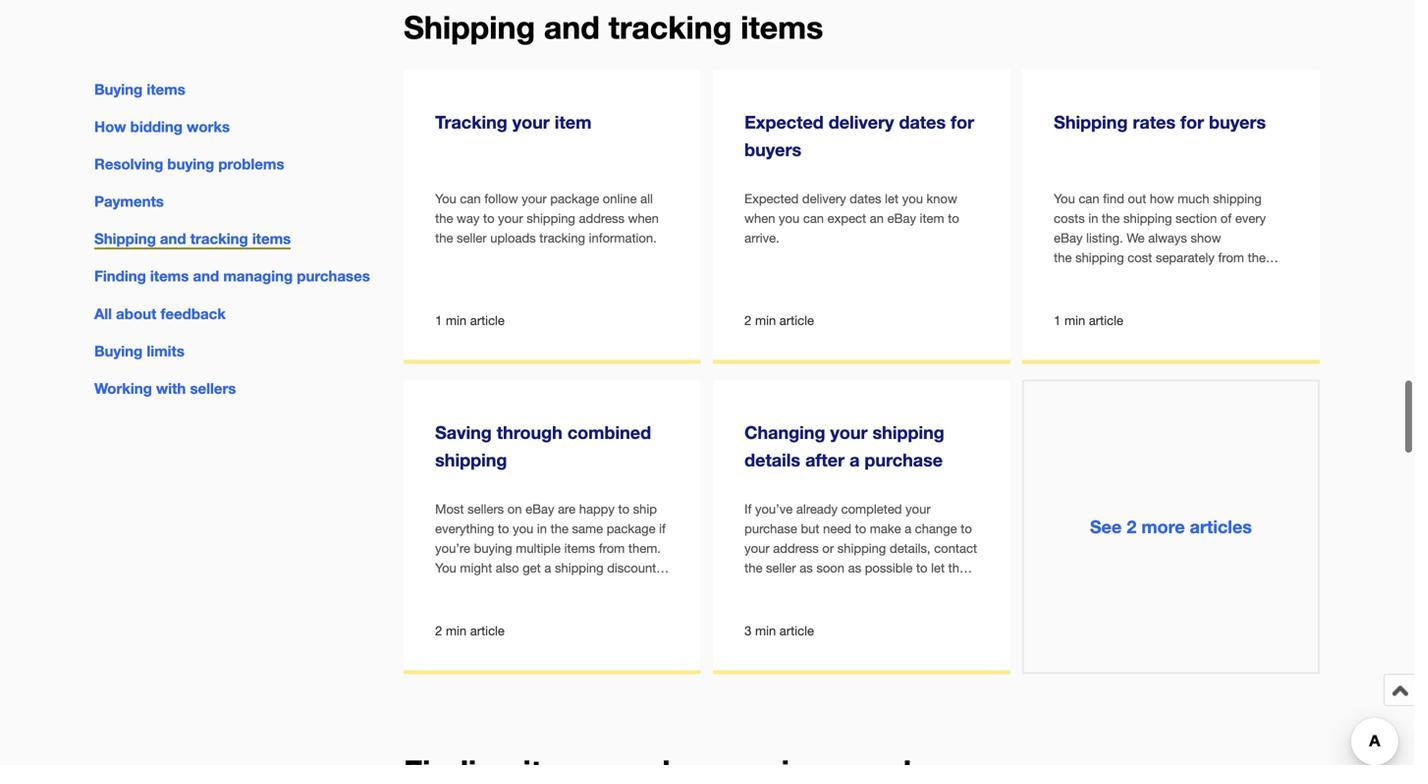 Task type: vqa. For each thing, say whether or not it's contained in the screenshot.
second ratings
no



Task type: describe. For each thing, give the bounding box(es) containing it.
your up know. at the bottom right of page
[[745, 541, 770, 556]]

0 horizontal spatial buying
[[167, 155, 214, 173]]

way
[[457, 211, 480, 226]]

are
[[558, 502, 576, 517]]

limits
[[147, 342, 185, 360]]

the shipping
[[1054, 250, 1125, 265]]

money
[[579, 580, 617, 596]]

3 min article
[[745, 623, 814, 639]]

you left know
[[903, 191, 923, 206]]

them.
[[629, 541, 661, 556]]

before
[[1214, 290, 1251, 305]]

all about feedback link
[[94, 305, 226, 323]]

the left way
[[435, 211, 453, 226]]

you've
[[755, 502, 793, 517]]

you for shipping rates for buyers
[[1054, 191, 1076, 206]]

everything
[[435, 521, 494, 537]]

to inside expected delivery dates let you know when you can expect an ebay item to arrive.
[[948, 211, 960, 226]]

1 vertical spatial how
[[1244, 270, 1268, 285]]

delivery for you
[[803, 191, 847, 206]]

need
[[823, 521, 852, 537]]

saving through combined shipping
[[435, 422, 651, 471]]

get
[[523, 561, 541, 576]]

min for expected delivery dates for buyers
[[755, 313, 776, 328]]

so
[[1111, 270, 1124, 285]]

2 vertical spatial and
[[193, 267, 219, 285]]

on
[[508, 502, 522, 517]]

buying items
[[94, 81, 185, 98]]

out
[[1128, 191, 1147, 206]]

most
[[435, 502, 464, 517]]

1 as from the left
[[800, 561, 813, 576]]

with
[[156, 380, 186, 397]]

you right so
[[1128, 270, 1149, 285]]

see 2 more articles
[[1090, 516, 1253, 537]]

1 horizontal spatial shipping and tracking items
[[404, 8, 824, 46]]

all
[[94, 305, 112, 323]]

0 horizontal spatial how
[[1150, 191, 1174, 206]]

tracking your item
[[435, 112, 592, 133]]

your inside changing your shipping details after a purchase
[[831, 422, 868, 443]]

can inside expected delivery dates let you know when you can expect an ebay item to arrive.
[[803, 211, 824, 226]]

0 vertical spatial buyers
[[1210, 112, 1267, 133]]

buying inside the most sellers on ebay are happy to ship everything to you in the same package if you're buying multiple items from them. you might also get a shipping discount because the seller saves money by combining items. 2 min article
[[474, 541, 512, 556]]

purchase inside changing your shipping details after a purchase
[[865, 450, 943, 471]]

working with sellers link
[[94, 380, 236, 397]]

same
[[572, 521, 603, 537]]

more
[[1142, 516, 1185, 537]]

items.
[[499, 600, 533, 615]]

all about feedback
[[94, 305, 226, 323]]

ebay inside you can find out how much shipping costs in the shipping section of every ebay listing. we always show the shipping cost separately from the item cost so you can see exactly how much you'll pay for delivery before you go to checkout.
[[1054, 231, 1083, 246]]

seller inside if you've already completed your purchase but need to make a change to your address or shipping details, contact the seller as soon as possible to let them know.
[[766, 561, 796, 576]]

buying items link
[[94, 81, 185, 98]]

min for tracking your item
[[446, 313, 467, 328]]

articles
[[1190, 516, 1253, 537]]

rates
[[1133, 112, 1176, 133]]

see exactly
[[1177, 270, 1241, 285]]

how
[[94, 118, 126, 136]]

show
[[1191, 231, 1222, 246]]

completed
[[842, 502, 902, 517]]

works
[[187, 118, 230, 136]]

but
[[801, 521, 820, 537]]

to inside the most sellers on ebay are happy to ship everything to you in the same package if you're buying multiple items from them. you might also get a shipping discount because the seller saves money by combining items. 2 min article
[[498, 521, 509, 537]]

2 inside the most sellers on ebay are happy to ship everything to you in the same package if you're buying multiple items from them. you might also get a shipping discount because the seller saves money by combining items. 2 min article
[[435, 623, 442, 639]]

shipping inside if you've already completed your purchase but need to make a change to your address or shipping details, contact the seller as soon as possible to let them know.
[[838, 541, 887, 556]]

shipping inside saving through combined shipping
[[435, 450, 507, 471]]

problems
[[218, 155, 284, 173]]

let inside if you've already completed your purchase but need to make a change to your address or shipping details, contact the seller as soon as possible to let them know.
[[931, 561, 945, 576]]

buyers inside expected delivery dates for buyers
[[745, 139, 802, 160]]

finding
[[94, 267, 146, 285]]

delivery for buyers
[[829, 112, 894, 133]]

buying limits link
[[94, 342, 185, 360]]

shipping down out
[[1124, 211, 1173, 226]]

combined
[[568, 422, 651, 443]]

in
[[537, 521, 547, 537]]

also
[[496, 561, 519, 576]]

details
[[745, 450, 801, 471]]

through
[[497, 422, 563, 443]]

1 for shipping rates for buyers
[[1054, 313, 1061, 328]]

the inside if you've already completed your purchase but need to make a change to your address or shipping details, contact the seller as soon as possible to let them know.
[[745, 561, 763, 576]]

seller inside the most sellers on ebay are happy to ship everything to you in the same package if you're buying multiple items from them. you might also get a shipping discount because the seller saves money by combining items. 2 min article
[[509, 580, 539, 596]]

expected for expected delivery dates let you know when you can expect an ebay item to arrive.
[[745, 191, 799, 206]]

can down separately
[[1152, 270, 1173, 285]]

working
[[94, 380, 152, 397]]

make
[[870, 521, 901, 537]]

purchase inside if you've already completed your purchase but need to make a change to your address or shipping details, contact the seller as soon as possible to let them know.
[[745, 521, 798, 537]]

discount
[[607, 561, 657, 576]]

article for tracking your item
[[470, 313, 505, 328]]

2 min article
[[745, 313, 814, 328]]

changing your shipping details after a purchase
[[745, 422, 945, 471]]

0 horizontal spatial tracking
[[190, 230, 248, 248]]

items inside the most sellers on ebay are happy to ship everything to you in the same package if you're buying multiple items from them. you might also get a shipping discount because the seller saves money by combining items. 2 min article
[[565, 541, 596, 556]]

1 min article for shipping rates for buyers
[[1054, 313, 1124, 328]]

because
[[435, 580, 484, 596]]

package inside the most sellers on ebay are happy to ship everything to you in the same package if you're buying multiple items from them. you might also get a shipping discount because the seller saves money by combining items. 2 min article
[[607, 521, 656, 537]]

expected delivery dates let you know when you can expect an ebay item to arrive.
[[745, 191, 960, 246]]

a inside the most sellers on ebay are happy to ship everything to you in the same package if you're buying multiple items from them. you might also get a shipping discount because the seller saves money by combining items. 2 min article
[[545, 561, 552, 576]]

2 horizontal spatial and
[[544, 8, 600, 46]]

saves
[[542, 580, 575, 596]]

online
[[603, 191, 637, 206]]

address inside if you've already completed your purchase but need to make a change to your address or shipping details, contact the seller as soon as possible to let them know.
[[773, 541, 819, 556]]

shipping up of
[[1214, 191, 1262, 206]]

delivery inside you can find out how much shipping costs in the shipping section of every ebay listing. we always show the shipping cost separately from the item cost so you can see exactly how much you'll pay for delivery before you go to checkout.
[[1167, 290, 1211, 305]]

1 min article for tracking your item
[[435, 313, 505, 328]]

see
[[1090, 516, 1122, 537]]

can inside the you can follow your package online all the way to your shipping address when the seller uploads tracking information.
[[460, 191, 481, 206]]

change
[[915, 521, 958, 537]]

buying for buying limits
[[94, 342, 143, 360]]

multiple
[[516, 541, 561, 556]]

for inside you can find out how much shipping costs in the shipping section of every ebay listing. we always show the shipping cost separately from the item cost so you can see exactly how much you'll pay for delivery before you go to checkout.
[[1148, 290, 1163, 305]]

a inside changing your shipping details after a purchase
[[850, 450, 860, 471]]

of
[[1221, 211, 1232, 226]]

working with sellers
[[94, 380, 236, 397]]

resolving
[[94, 155, 163, 173]]

follow
[[485, 191, 518, 206]]

payments link
[[94, 193, 164, 210]]

ebay inside expected delivery dates let you know when you can expect an ebay item to arrive.
[[888, 211, 917, 226]]

listing.
[[1087, 231, 1124, 246]]

purchases
[[297, 267, 370, 285]]

them
[[949, 561, 978, 576]]

expected delivery dates for buyers
[[745, 112, 975, 160]]

details,
[[890, 541, 931, 556]]

package inside the you can follow your package online all the way to your shipping address when the seller uploads tracking information.
[[551, 191, 599, 206]]

2 as from the left
[[848, 561, 862, 576]]

managing
[[223, 267, 293, 285]]

seller inside the you can follow your package online all the way to your shipping address when the seller uploads tracking information.
[[457, 231, 487, 246]]

sellers inside the most sellers on ebay are happy to ship everything to you in the same package if you're buying multiple items from them. you might also get a shipping discount because the seller saves money by combining items. 2 min article
[[468, 502, 504, 517]]

buying limits
[[94, 342, 185, 360]]

know.
[[745, 580, 778, 596]]

shipping and tracking items link
[[94, 230, 291, 250]]

dates for let
[[850, 191, 882, 206]]



Task type: locate. For each thing, give the bounding box(es) containing it.
to right way
[[483, 211, 495, 226]]

the inside you can find out how much shipping costs in the shipping section of every ebay listing. we always show the shipping cost separately from the item cost so you can see exactly how much you'll pay for delivery before you go to checkout.
[[1102, 211, 1120, 226]]

1 horizontal spatial seller
[[509, 580, 539, 596]]

expected for expected delivery dates for buyers
[[745, 112, 824, 133]]

1 horizontal spatial item
[[920, 211, 945, 226]]

information.
[[589, 231, 657, 246]]

1 horizontal spatial when
[[745, 211, 776, 226]]

1 vertical spatial package
[[607, 521, 656, 537]]

0 horizontal spatial when
[[628, 211, 659, 226]]

expected inside expected delivery dates let you know when you can expect an ebay item to arrive.
[[745, 191, 799, 206]]

2 vertical spatial delivery
[[1167, 290, 1211, 305]]

package down to ship
[[607, 521, 656, 537]]

1 horizontal spatial package
[[607, 521, 656, 537]]

shipping up money
[[555, 561, 604, 576]]

1 vertical spatial much
[[1054, 290, 1086, 305]]

1 min article down the you'll pay
[[1054, 313, 1124, 328]]

let left know
[[885, 191, 899, 206]]

1 vertical spatial buying
[[474, 541, 512, 556]]

min inside the most sellers on ebay are happy to ship everything to you in the same package if you're buying multiple items from them. you might also get a shipping discount because the seller saves money by combining items. 2 min article
[[446, 623, 467, 639]]

to ship
[[618, 502, 657, 517]]

address down but
[[773, 541, 819, 556]]

0 vertical spatial buying
[[94, 81, 143, 98]]

1 vertical spatial ebay
[[1054, 231, 1083, 246]]

ebay inside the most sellers on ebay are happy to ship everything to you in the same package if you're buying multiple items from them. you might also get a shipping discount because the seller saves money by combining items. 2 min article
[[526, 502, 555, 517]]

when up arrive.
[[745, 211, 776, 226]]

much up go
[[1054, 290, 1086, 305]]

0 horizontal spatial ebay
[[526, 502, 555, 517]]

every
[[1236, 211, 1267, 226]]

much up the section
[[1178, 191, 1210, 206]]

if you've already completed your purchase but need to make a change to your address or shipping details, contact the seller as soon as possible to let them know.
[[745, 502, 978, 596]]

2 vertical spatial item
[[1054, 270, 1079, 285]]

2 horizontal spatial tracking
[[609, 8, 732, 46]]

saving
[[435, 422, 492, 443]]

article for expected delivery dates for buyers
[[780, 313, 814, 328]]

as
[[800, 561, 813, 576], [848, 561, 862, 576]]

go
[[1054, 309, 1069, 324]]

the
[[435, 211, 453, 226], [1102, 211, 1120, 226], [435, 231, 453, 246], [551, 521, 569, 537], [745, 561, 763, 576], [487, 580, 505, 596]]

0 vertical spatial cost
[[1128, 250, 1153, 265]]

0 horizontal spatial buyers
[[745, 139, 802, 160]]

2 right the see
[[1127, 516, 1137, 537]]

0 horizontal spatial a
[[545, 561, 552, 576]]

0 vertical spatial seller
[[457, 231, 487, 246]]

1 horizontal spatial sellers
[[468, 502, 504, 517]]

dates for for
[[899, 112, 946, 133]]

1 vertical spatial seller
[[766, 561, 796, 576]]

how down from the
[[1244, 270, 1268, 285]]

2 horizontal spatial ebay
[[1054, 231, 1083, 246]]

0 vertical spatial expected
[[745, 112, 824, 133]]

shipping down the saving
[[435, 450, 507, 471]]

article for changing your shipping details after a purchase
[[780, 623, 814, 639]]

2 1 min article from the left
[[1054, 313, 1124, 328]]

1 horizontal spatial shipping
[[404, 8, 535, 46]]

dates up know
[[899, 112, 946, 133]]

shipping
[[1214, 191, 1262, 206], [527, 211, 576, 226], [1124, 211, 1173, 226], [873, 422, 945, 443], [435, 450, 507, 471], [838, 541, 887, 556], [555, 561, 604, 576]]

tracking inside the you can follow your package online all the way to your shipping address when the seller uploads tracking information.
[[540, 231, 586, 246]]

0 vertical spatial delivery
[[829, 112, 894, 133]]

0 vertical spatial buying
[[167, 155, 214, 173]]

package left online
[[551, 191, 599, 206]]

1 vertical spatial buying
[[94, 342, 143, 360]]

1 vertical spatial shipping
[[1054, 112, 1128, 133]]

your up after
[[831, 422, 868, 443]]

1 min article down uploads
[[435, 313, 505, 328]]

1 horizontal spatial buying
[[474, 541, 512, 556]]

seller up items.
[[509, 580, 539, 596]]

when down all
[[628, 211, 659, 226]]

always
[[1149, 231, 1188, 246]]

contact
[[935, 541, 978, 556]]

you up costs in
[[1054, 191, 1076, 206]]

1 vertical spatial cost
[[1082, 270, 1107, 285]]

cost down the shipping
[[1082, 270, 1107, 285]]

1 vertical spatial address
[[773, 541, 819, 556]]

article for shipping rates for buyers
[[1089, 313, 1124, 328]]

cost down the we
[[1128, 250, 1153, 265]]

a inside if you've already completed your purchase but need to make a change to your address or shipping details, contact the seller as soon as possible to let them know.
[[905, 521, 912, 537]]

dates up an
[[850, 191, 882, 206]]

shipping up "tracking"
[[404, 8, 535, 46]]

0 vertical spatial sellers
[[190, 380, 236, 397]]

to down details,
[[917, 561, 928, 576]]

your
[[513, 112, 550, 133], [522, 191, 547, 206], [498, 211, 523, 226], [831, 422, 868, 443], [906, 502, 931, 517], [745, 541, 770, 556]]

your right "follow"
[[522, 191, 547, 206]]

buying down works
[[167, 155, 214, 173]]

shipping inside the most sellers on ebay are happy to ship everything to you in the same package if you're buying multiple items from them. you might also get a shipping discount because the seller saves money by combining items. 2 min article
[[555, 561, 604, 576]]

2 horizontal spatial for
[[1181, 112, 1205, 133]]

you inside the most sellers on ebay are happy to ship everything to you in the same package if you're buying multiple items from them. you might also get a shipping discount because the seller saves money by combining items. 2 min article
[[513, 521, 534, 537]]

2 1 from the left
[[1054, 313, 1061, 328]]

can left expect
[[803, 211, 824, 226]]

buying up how
[[94, 81, 143, 98]]

payments
[[94, 193, 164, 210]]

to right go
[[1073, 309, 1084, 324]]

1 vertical spatial and
[[160, 230, 186, 248]]

ebay down costs in
[[1054, 231, 1083, 246]]

seller up know. at the bottom right of page
[[766, 561, 796, 576]]

0 horizontal spatial for
[[951, 112, 975, 133]]

1 horizontal spatial ebay
[[888, 211, 917, 226]]

a up details,
[[905, 521, 912, 537]]

bidding
[[130, 118, 183, 136]]

soon
[[817, 561, 845, 576]]

already
[[797, 502, 838, 517]]

you left "follow"
[[435, 191, 457, 206]]

find
[[1104, 191, 1125, 206]]

and
[[544, 8, 600, 46], [160, 230, 186, 248], [193, 267, 219, 285]]

let inside expected delivery dates let you know when you can expect an ebay item to arrive.
[[885, 191, 899, 206]]

costs in
[[1054, 211, 1099, 226]]

0 horizontal spatial package
[[551, 191, 599, 206]]

0 horizontal spatial dates
[[850, 191, 882, 206]]

you for tracking your item
[[435, 191, 457, 206]]

package
[[551, 191, 599, 206], [607, 521, 656, 537]]

to
[[483, 211, 495, 226], [948, 211, 960, 226], [1073, 309, 1084, 324], [498, 521, 509, 537], [855, 521, 867, 537], [961, 521, 972, 537], [917, 561, 928, 576]]

for up know
[[951, 112, 975, 133]]

shipping inside changing your shipping details after a purchase
[[873, 422, 945, 443]]

your right "tracking"
[[513, 112, 550, 133]]

1 horizontal spatial 2
[[745, 313, 752, 328]]

from the
[[1219, 250, 1266, 265]]

2 horizontal spatial 2
[[1127, 516, 1137, 537]]

1 horizontal spatial 1
[[1054, 313, 1061, 328]]

2 horizontal spatial item
[[1054, 270, 1079, 285]]

a right after
[[850, 450, 860, 471]]

1 horizontal spatial a
[[850, 450, 860, 471]]

2 horizontal spatial a
[[905, 521, 912, 537]]

can
[[460, 191, 481, 206], [1079, 191, 1100, 206], [803, 211, 824, 226], [1152, 270, 1173, 285]]

you up arrive.
[[779, 211, 800, 226]]

an
[[870, 211, 884, 226]]

shipping inside the you can follow your package online all the way to your shipping address when the seller uploads tracking information.
[[527, 211, 576, 226]]

0 horizontal spatial as
[[800, 561, 813, 576]]

we
[[1127, 231, 1145, 246]]

you inside the you can follow your package online all the way to your shipping address when the seller uploads tracking information.
[[435, 191, 457, 206]]

how right out
[[1150, 191, 1174, 206]]

1 expected from the top
[[745, 112, 824, 133]]

shipping left rates
[[1054, 112, 1128, 133]]

to down on
[[498, 521, 509, 537]]

separately
[[1156, 250, 1215, 265]]

0 vertical spatial 2
[[745, 313, 752, 328]]

might
[[460, 561, 492, 576]]

0 horizontal spatial 2
[[435, 623, 442, 639]]

0 horizontal spatial purchase
[[745, 521, 798, 537]]

0 horizontal spatial sellers
[[190, 380, 236, 397]]

combining
[[435, 600, 495, 615]]

buying for buying items
[[94, 81, 143, 98]]

1 horizontal spatial much
[[1178, 191, 1210, 206]]

0 horizontal spatial and
[[160, 230, 186, 248]]

2 horizontal spatial seller
[[766, 561, 796, 576]]

to down know
[[948, 211, 960, 226]]

1 vertical spatial item
[[920, 211, 945, 226]]

shipping down make
[[838, 541, 887, 556]]

1 horizontal spatial let
[[931, 561, 945, 576]]

arrive.
[[745, 231, 780, 246]]

to down completed
[[855, 521, 867, 537]]

item inside expected delivery dates let you know when you can expect an ebay item to arrive.
[[920, 211, 945, 226]]

buying up also
[[474, 541, 512, 556]]

1 horizontal spatial dates
[[899, 112, 946, 133]]

you left in
[[513, 521, 534, 537]]

a
[[850, 450, 860, 471], [905, 521, 912, 537], [545, 561, 552, 576]]

ebay right an
[[888, 211, 917, 226]]

your up uploads
[[498, 211, 523, 226]]

for right the you'll pay
[[1148, 290, 1163, 305]]

to up contact
[[961, 521, 972, 537]]

1 horizontal spatial buyers
[[1210, 112, 1267, 133]]

shipping up completed
[[873, 422, 945, 443]]

for right rates
[[1181, 112, 1205, 133]]

1 vertical spatial sellers
[[468, 502, 504, 517]]

address down online
[[579, 211, 625, 226]]

uploads
[[490, 231, 536, 246]]

3
[[745, 623, 752, 639]]

0 vertical spatial item
[[555, 112, 592, 133]]

the left uploads
[[435, 231, 453, 246]]

delivery inside expected delivery dates for buyers
[[829, 112, 894, 133]]

1 vertical spatial purchase
[[745, 521, 798, 537]]

or
[[823, 541, 834, 556]]

1 horizontal spatial address
[[773, 541, 819, 556]]

2 vertical spatial 2
[[435, 623, 442, 639]]

feedback
[[161, 305, 226, 323]]

finding items and managing purchases
[[94, 267, 370, 285]]

0 horizontal spatial much
[[1054, 290, 1086, 305]]

cost
[[1128, 250, 1153, 265], [1082, 270, 1107, 285]]

1 vertical spatial 2
[[1127, 516, 1137, 537]]

0 horizontal spatial shipping and tracking items
[[94, 230, 291, 248]]

buying
[[167, 155, 214, 173], [474, 541, 512, 556]]

buying
[[94, 81, 143, 98], [94, 342, 143, 360]]

2 expected from the top
[[745, 191, 799, 206]]

1 horizontal spatial cost
[[1128, 250, 1153, 265]]

0 vertical spatial a
[[850, 450, 860, 471]]

0 vertical spatial dates
[[899, 112, 946, 133]]

happy
[[579, 502, 615, 517]]

sellers right with in the left of the page
[[190, 380, 236, 397]]

as right the soon
[[848, 561, 862, 576]]

the down also
[[487, 580, 505, 596]]

sellers up everything
[[468, 502, 504, 517]]

you can follow your package online all the way to your shipping address when the seller uploads tracking information.
[[435, 191, 659, 246]]

1 for tracking your item
[[435, 313, 442, 328]]

2 down arrive.
[[745, 313, 752, 328]]

0 vertical spatial address
[[579, 211, 625, 226]]

for inside expected delivery dates for buyers
[[951, 112, 975, 133]]

you'll pay
[[1090, 290, 1144, 305]]

1 buying from the top
[[94, 81, 143, 98]]

after
[[806, 450, 845, 471]]

as left the soon
[[800, 561, 813, 576]]

0 vertical spatial and
[[544, 8, 600, 46]]

delivery down see exactly
[[1167, 290, 1211, 305]]

you down you're
[[435, 561, 457, 576]]

0 vertical spatial much
[[1178, 191, 1210, 206]]

expected inside expected delivery dates for buyers
[[745, 112, 824, 133]]

article inside the most sellers on ebay are happy to ship everything to you in the same package if you're buying multiple items from them. you might also get a shipping discount because the seller saves money by combining items. 2 min article
[[470, 623, 505, 639]]

buyers up arrive.
[[745, 139, 802, 160]]

if
[[745, 502, 752, 517]]

shipping and tracking items
[[404, 8, 824, 46], [94, 230, 291, 248]]

1 horizontal spatial tracking
[[540, 231, 586, 246]]

0 horizontal spatial let
[[885, 191, 899, 206]]

you're
[[435, 541, 471, 556]]

0 vertical spatial shipping and tracking items
[[404, 8, 824, 46]]

purchase up completed
[[865, 450, 943, 471]]

address inside the you can follow your package online all the way to your shipping address when the seller uploads tracking information.
[[579, 211, 625, 226]]

2 down combining
[[435, 623, 442, 639]]

by
[[621, 580, 635, 596]]

article
[[470, 313, 505, 328], [780, 313, 814, 328], [1089, 313, 1124, 328], [470, 623, 505, 639], [780, 623, 814, 639]]

item inside you can find out how much shipping costs in the shipping section of every ebay listing. we always show the shipping cost separately from the item cost so you can see exactly how much you'll pay for delivery before you go to checkout.
[[1054, 270, 1079, 285]]

for
[[951, 112, 975, 133], [1181, 112, 1205, 133], [1148, 290, 1163, 305]]

0 horizontal spatial 1 min article
[[435, 313, 505, 328]]

2 vertical spatial a
[[545, 561, 552, 576]]

delivery up expected delivery dates let you know when you can expect an ebay item to arrive.
[[829, 112, 894, 133]]

you inside the most sellers on ebay are happy to ship everything to you in the same package if you're buying multiple items from them. you might also get a shipping discount because the seller saves money by combining items. 2 min article
[[435, 561, 457, 576]]

how bidding works
[[94, 118, 230, 136]]

shipping inside shipping and tracking items link
[[94, 230, 156, 248]]

0 vertical spatial ebay
[[888, 211, 917, 226]]

0 horizontal spatial item
[[555, 112, 592, 133]]

1 horizontal spatial 1 min article
[[1054, 313, 1124, 328]]

a right "get"
[[545, 561, 552, 576]]

about
[[116, 305, 157, 323]]

0 horizontal spatial shipping
[[94, 230, 156, 248]]

0 vertical spatial package
[[551, 191, 599, 206]]

0 horizontal spatial address
[[579, 211, 625, 226]]

when inside expected delivery dates let you know when you can expect an ebay item to arrive.
[[745, 211, 776, 226]]

the up know. at the bottom right of page
[[745, 561, 763, 576]]

2 buying from the top
[[94, 342, 143, 360]]

expect
[[828, 211, 867, 226]]

tracking
[[435, 112, 508, 133]]

1 vertical spatial buyers
[[745, 139, 802, 160]]

shipping up uploads
[[527, 211, 576, 226]]

2 vertical spatial seller
[[509, 580, 539, 596]]

you inside you can find out how much shipping costs in the shipping section of every ebay listing. we always show the shipping cost separately from the item cost so you can see exactly how much you'll pay for delivery before you go to checkout.
[[1054, 191, 1076, 206]]

0 vertical spatial let
[[885, 191, 899, 206]]

resolving buying problems link
[[94, 155, 284, 173]]

2 vertical spatial ebay
[[526, 502, 555, 517]]

changing
[[745, 422, 826, 443]]

min for shipping rates for buyers
[[1065, 313, 1086, 328]]

can up way
[[460, 191, 481, 206]]

your up the change on the right bottom
[[906, 502, 931, 517]]

0 horizontal spatial 1
[[435, 313, 442, 328]]

1 vertical spatial expected
[[745, 191, 799, 206]]

items
[[741, 8, 824, 46], [147, 81, 185, 98], [252, 230, 291, 248], [150, 267, 189, 285], [565, 541, 596, 556]]

resolving buying problems
[[94, 155, 284, 173]]

when inside the you can follow your package online all the way to your shipping address when the seller uploads tracking information.
[[628, 211, 659, 226]]

1 vertical spatial delivery
[[803, 191, 847, 206]]

1 vertical spatial shipping and tracking items
[[94, 230, 291, 248]]

0 horizontal spatial cost
[[1082, 270, 1107, 285]]

checkout.
[[1087, 309, 1144, 324]]

finding items and managing purchases link
[[94, 267, 370, 285]]

delivery inside expected delivery dates let you know when you can expect an ebay item to arrive.
[[803, 191, 847, 206]]

to inside the you can follow your package online all the way to your shipping address when the seller uploads tracking information.
[[483, 211, 495, 226]]

ebay up in
[[526, 502, 555, 517]]

let left them
[[931, 561, 945, 576]]

shipping down payments link
[[94, 230, 156, 248]]

1 vertical spatial a
[[905, 521, 912, 537]]

to inside you can find out how much shipping costs in the shipping section of every ebay listing. we always show the shipping cost separately from the item cost so you can see exactly how much you'll pay for delivery before you go to checkout.
[[1073, 309, 1084, 324]]

1 1 from the left
[[435, 313, 442, 328]]

you right the before
[[1254, 290, 1275, 305]]

dates inside expected delivery dates for buyers
[[899, 112, 946, 133]]

buyers
[[1210, 112, 1267, 133], [745, 139, 802, 160]]

1 1 min article from the left
[[435, 313, 505, 328]]

1 when from the left
[[628, 211, 659, 226]]

can up costs in
[[1079, 191, 1100, 206]]

2 horizontal spatial shipping
[[1054, 112, 1128, 133]]

section
[[1176, 211, 1218, 226]]

seller down way
[[457, 231, 487, 246]]

know
[[927, 191, 958, 206]]

seller
[[457, 231, 487, 246], [766, 561, 796, 576], [509, 580, 539, 596]]

the down find
[[1102, 211, 1120, 226]]

how
[[1150, 191, 1174, 206], [1244, 270, 1268, 285]]

the right in
[[551, 521, 569, 537]]

buyers right rates
[[1210, 112, 1267, 133]]

dates inside expected delivery dates let you know when you can expect an ebay item to arrive.
[[850, 191, 882, 206]]

min for changing your shipping details after a purchase
[[755, 623, 776, 639]]

purchase down you've
[[745, 521, 798, 537]]

0 horizontal spatial seller
[[457, 231, 487, 246]]

buying up working
[[94, 342, 143, 360]]

2 vertical spatial shipping
[[94, 230, 156, 248]]

delivery up expect
[[803, 191, 847, 206]]

if
[[659, 521, 666, 537]]

2 when from the left
[[745, 211, 776, 226]]



